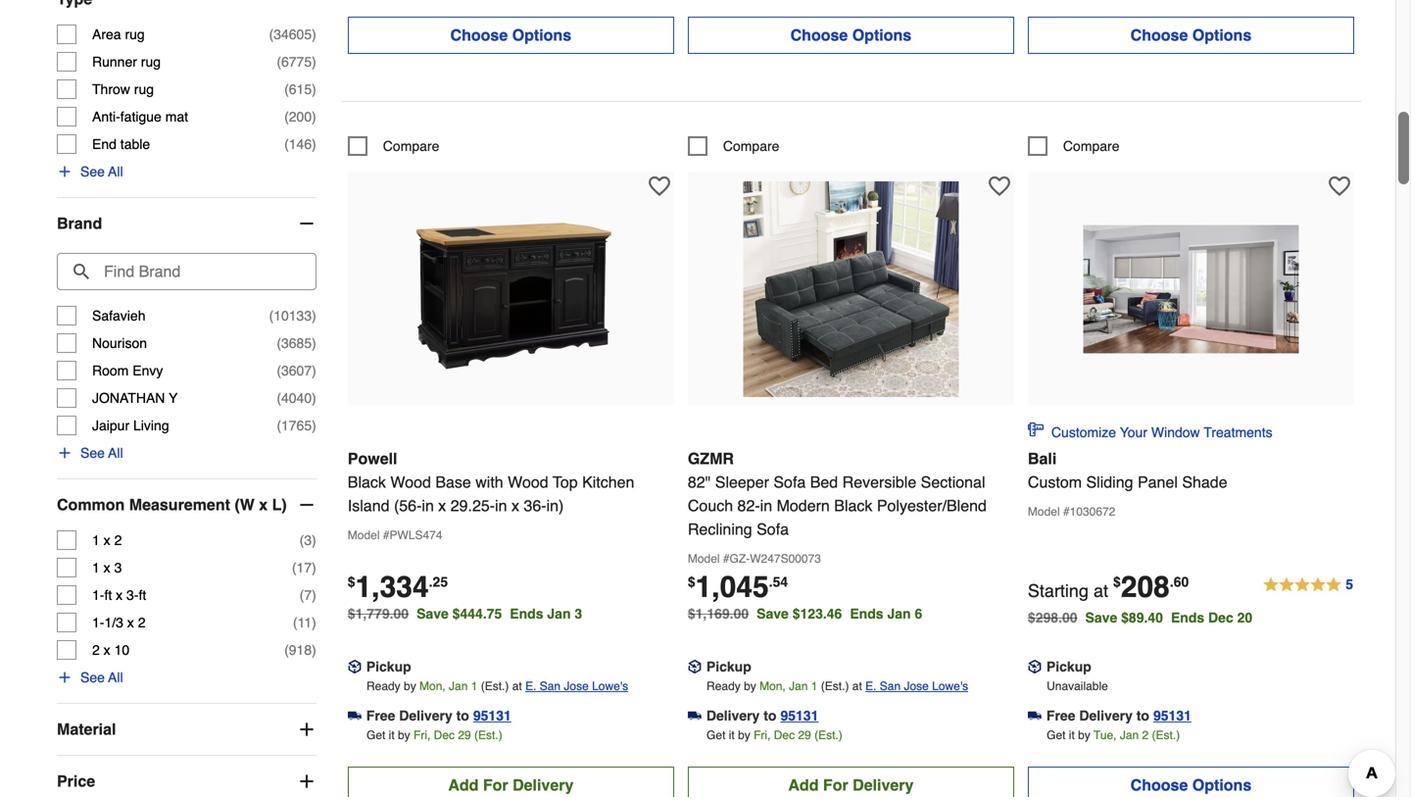 Task type: vqa. For each thing, say whether or not it's contained in the screenshot.
E. related to Free Delivery to 95131
yes



Task type: describe. For each thing, give the bounding box(es) containing it.
truck filled image for pickup icon associated with free
[[348, 709, 362, 723]]

table
[[120, 136, 150, 152]]

1 ft from the left
[[104, 587, 112, 603]]

( for 34605
[[269, 26, 274, 42]]

compare for 5014179225 element
[[1064, 138, 1120, 154]]

common measurement (w x l) button
[[57, 479, 316, 530]]

polyester/blend
[[877, 496, 987, 515]]

customize your window treatments link
[[1028, 421, 1273, 442]]

2 add for delivery button from the left
[[688, 767, 1015, 797]]

2 horizontal spatial ends
[[1172, 610, 1205, 625]]

2 wood from the left
[[508, 473, 549, 491]]

) for ( 200 )
[[312, 109, 316, 125]]

nourison
[[92, 335, 147, 351]]

) for ( 3 )
[[312, 532, 316, 548]]

reversible
[[843, 473, 917, 491]]

( 918 )
[[284, 642, 316, 658]]

2 see from the top
[[80, 445, 105, 461]]

$1,779.00
[[348, 606, 409, 621]]

29 for 95131
[[799, 728, 812, 742]]

model for black wood base with wood top kitchen island (56-in x 29.25-in x 36-in)
[[348, 528, 380, 542]]

it for pickup image at the bottom
[[1070, 728, 1075, 742]]

window
[[1152, 424, 1201, 440]]

plus image for 2 x 10
[[57, 670, 73, 685]]

material
[[57, 720, 116, 738]]

common measurement (w x l)
[[57, 496, 287, 514]]

1 pickup from the left
[[367, 659, 412, 674]]

82"
[[688, 473, 711, 491]]

get it by fri, dec 29 (est.) for to
[[707, 728, 843, 742]]

0 vertical spatial plus image
[[57, 445, 73, 461]]

x left 36-
[[512, 496, 520, 515]]

with
[[476, 473, 504, 491]]

( for 11
[[293, 615, 298, 630]]

$298.00 save $89.40 ends dec 20
[[1028, 610, 1253, 625]]

5
[[1346, 576, 1354, 592]]

1 wood from the left
[[391, 473, 431, 491]]

truck filled image for pickup image at the bottom
[[1028, 709, 1042, 723]]

) for ( 6775 )
[[312, 54, 316, 70]]

w247s00073
[[750, 552, 822, 566]]

( 7 )
[[300, 587, 316, 603]]

all for 1 x 3
[[108, 670, 123, 685]]

10133
[[274, 308, 312, 324]]

( for 7
[[300, 587, 304, 603]]

( 3 )
[[300, 532, 316, 548]]

rug for throw rug
[[134, 81, 154, 97]]

( 6775 )
[[277, 54, 316, 70]]

jan for $1,169.00 save $123.46 ends jan 6
[[888, 606, 911, 621]]

6775
[[281, 54, 312, 70]]

price button
[[57, 756, 316, 797]]

$89.40
[[1122, 610, 1164, 625]]

brand button
[[57, 198, 316, 249]]

x down base on the left
[[439, 496, 446, 515]]

customize
[[1052, 424, 1117, 440]]

7
[[304, 587, 312, 603]]

at inside the starting at $ 208 .60
[[1094, 581, 1109, 601]]

brand
[[57, 214, 102, 232]]

was price $1,779.00 element
[[348, 601, 417, 621]]

$ for 1,334
[[348, 574, 356, 590]]

1-1/3 x 2
[[92, 615, 146, 630]]

x up 1 x 3
[[104, 532, 110, 548]]

see for runner rug
[[80, 164, 105, 179]]

5013934967 element
[[348, 136, 440, 156]]

sleeper
[[716, 473, 770, 491]]

savings save $123.46 element
[[757, 606, 931, 621]]

ready by mon, jan 1 (est.) at e. san jose lowe's for free delivery to 95131
[[367, 679, 629, 693]]

ends jan 6 element
[[850, 606, 931, 621]]

add for delivery for second add for delivery button from the left
[[789, 776, 914, 794]]

e. for free delivery to 95131
[[526, 679, 537, 693]]

base
[[436, 473, 471, 491]]

reclining
[[688, 520, 753, 538]]

truck filled image for pickup icon corresponding to delivery
[[688, 709, 702, 723]]

bali custom sliding panel shade
[[1028, 449, 1228, 491]]

) for ( 11 )
[[312, 615, 316, 630]]

1 x 3
[[92, 560, 122, 576]]

1 add from the left
[[448, 776, 479, 794]]

1030672
[[1070, 505, 1116, 518]]

2 horizontal spatial 3
[[575, 606, 583, 621]]

) for ( 3607 )
[[312, 363, 316, 378]]

x left "10"
[[104, 642, 110, 658]]

6
[[915, 606, 923, 621]]

minus image for brand
[[297, 214, 316, 233]]

ends for 1,045
[[850, 606, 884, 621]]

$1,169.00
[[688, 606, 749, 621]]

# for gzmr 82" sleeper sofa bed reversible sectional couch 82-in modern black polyester/blend reclining sofa
[[723, 552, 730, 566]]

146
[[289, 136, 312, 152]]

3 95131 button from the left
[[1154, 706, 1192, 725]]

to for get it by tue, jan 2 (est.)
[[1137, 708, 1150, 723]]

x right 1/3
[[127, 615, 134, 630]]

jaipur living
[[92, 418, 169, 433]]

powell
[[348, 449, 398, 467]]

savings save $89.40 element
[[1086, 610, 1261, 625]]

2 horizontal spatial save
[[1086, 610, 1118, 625]]

bed
[[811, 473, 839, 491]]

powell black wood base with wood top kitchen island (56-in x 29.25-in x 36-in) image
[[403, 181, 619, 397]]

by for pickup icon corresponding to delivery
[[738, 728, 751, 742]]

custom
[[1028, 473, 1083, 491]]

$1,779.00 save $444.75 ends jan 3
[[348, 606, 583, 621]]

) for ( 3685 )
[[312, 335, 316, 351]]

kitchen
[[582, 473, 635, 491]]

ends dec 20 element
[[1172, 610, 1261, 625]]

e. san jose lowe's button for delivery to 95131
[[866, 676, 969, 696]]

) for ( 146 )
[[312, 136, 316, 152]]

jonathan
[[92, 390, 165, 406]]

95131 for get it by tue, jan 2 (est.)
[[1154, 708, 1192, 723]]

2 see all button from the top
[[57, 443, 123, 463]]

3 pickup from the left
[[1047, 659, 1092, 674]]

plus image for end table
[[57, 164, 73, 179]]

1 horizontal spatial 3
[[304, 532, 312, 548]]

runner
[[92, 54, 137, 70]]

dec for free delivery to 95131
[[434, 728, 455, 742]]

2 all from the top
[[108, 445, 123, 461]]

) for ( 17 )
[[312, 560, 316, 576]]

jan for get it by tue, jan 2 (est.)
[[1121, 728, 1140, 742]]

2 to from the left
[[764, 708, 777, 723]]

all for runner rug
[[108, 164, 123, 179]]

1 add for delivery button from the left
[[348, 767, 674, 797]]

gzmr 82" sleeper sofa bed reversible sectional couch 82-in modern black polyester/blend reclining sofa image
[[744, 181, 959, 397]]

200
[[289, 109, 312, 125]]

savings save $444.75 element
[[417, 606, 590, 621]]

mat
[[165, 109, 188, 125]]

1 get from the left
[[367, 728, 386, 742]]

model for custom sliding panel shade
[[1028, 505, 1061, 518]]

ends for 1,334
[[510, 606, 544, 621]]

$298.00
[[1028, 610, 1078, 625]]

1,045
[[696, 570, 769, 604]]

starting
[[1028, 581, 1089, 601]]

end
[[92, 136, 117, 152]]

1 for from the left
[[483, 776, 509, 794]]

10
[[114, 642, 130, 658]]

customize your window treatments
[[1052, 424, 1273, 440]]

ready for delivery
[[707, 679, 741, 693]]

see for 1 x 3
[[80, 670, 105, 685]]

your
[[1121, 424, 1148, 440]]

1 heart outline image from the left
[[649, 175, 670, 197]]

jose for delivery to 95131
[[904, 679, 929, 693]]

see all button for runner
[[57, 162, 123, 181]]

.54
[[769, 574, 789, 590]]

delivery to 95131
[[707, 708, 819, 723]]

1 up delivery to 95131
[[812, 679, 818, 693]]

model # 1030672
[[1028, 505, 1116, 518]]

$1,169.00 save $123.46 ends jan 6
[[688, 606, 923, 621]]

$ 1,334 .25
[[348, 570, 448, 604]]

mon, for delivery
[[420, 679, 446, 693]]

2 horizontal spatial dec
[[1209, 610, 1234, 625]]

29.25-
[[451, 496, 495, 515]]

1765
[[281, 418, 312, 433]]

at for free delivery to 95131
[[513, 679, 522, 693]]

compare for "5013524773" element
[[723, 138, 780, 154]]

envy
[[133, 363, 163, 378]]

3-
[[126, 587, 139, 603]]

) for ( 4040 )
[[312, 390, 316, 406]]

price
[[57, 772, 95, 790]]

( for 17
[[292, 560, 297, 576]]

2 left "10"
[[92, 642, 100, 658]]

( 146 )
[[284, 136, 316, 152]]

( for 918
[[284, 642, 289, 658]]

living
[[133, 418, 169, 433]]

pickup image
[[1028, 660, 1042, 674]]

$ 1,045 .54
[[688, 570, 789, 604]]

by for pickup image at the bottom
[[1079, 728, 1091, 742]]

anti-
[[92, 109, 120, 125]]

( 34605 )
[[269, 26, 316, 42]]

Find Brand text field
[[57, 253, 316, 290]]

( for 1765
[[277, 418, 281, 433]]

x down "1 x 2"
[[104, 560, 110, 576]]

e. for delivery to 95131
[[866, 679, 877, 693]]

( 10133 )
[[269, 308, 316, 324]]

gz-
[[730, 552, 750, 566]]

20
[[1238, 610, 1253, 625]]

2 right tue,
[[1143, 728, 1149, 742]]

island
[[348, 496, 390, 515]]

1/3
[[104, 615, 123, 630]]

2 heart outline image from the left
[[1329, 175, 1351, 197]]

ready by mon, jan 1 (est.) at e. san jose lowe's for delivery to 95131
[[707, 679, 969, 693]]

ends jan 3 element
[[510, 606, 590, 621]]



Task type: locate. For each thing, give the bounding box(es) containing it.
1 95131 from the left
[[473, 708, 512, 723]]

1 minus image from the top
[[297, 214, 316, 233]]

in up pwls474
[[422, 496, 434, 515]]

san for free delivery to 95131
[[540, 679, 561, 693]]

)
[[312, 26, 316, 42], [312, 54, 316, 70], [312, 81, 316, 97], [312, 109, 316, 125], [312, 136, 316, 152], [312, 308, 316, 324], [312, 335, 316, 351], [312, 363, 316, 378], [312, 390, 316, 406], [312, 418, 316, 433], [312, 532, 316, 548], [312, 560, 316, 576], [312, 587, 316, 603], [312, 615, 316, 630], [312, 642, 316, 658]]

jaipur
[[92, 418, 130, 433]]

pickup
[[367, 659, 412, 674], [707, 659, 752, 674], [1047, 659, 1092, 674]]

# down island
[[383, 528, 390, 542]]

model # gz-w247s00073
[[688, 552, 822, 566]]

0 vertical spatial #
[[1064, 505, 1070, 518]]

208
[[1121, 570, 1171, 604]]

) for ( 34605 )
[[312, 26, 316, 42]]

1 horizontal spatial add
[[789, 776, 819, 794]]

material button
[[57, 704, 316, 755]]

0 horizontal spatial ft
[[104, 587, 112, 603]]

save down .25
[[417, 606, 449, 621]]

plus image
[[57, 164, 73, 179], [57, 670, 73, 685], [297, 772, 316, 791]]

( for 10133
[[269, 308, 274, 324]]

for
[[483, 776, 509, 794], [824, 776, 849, 794]]

1- up 2 x 10
[[92, 615, 104, 630]]

2 fri, from the left
[[754, 728, 771, 742]]

fri, for to
[[754, 728, 771, 742]]

minus image right l) on the left of page
[[297, 495, 316, 515]]

ends right $123.46
[[850, 606, 884, 621]]

2 add from the left
[[789, 776, 819, 794]]

# down custom
[[1064, 505, 1070, 518]]

1 see all from the top
[[80, 164, 123, 179]]

0 horizontal spatial for
[[483, 776, 509, 794]]

1- down 1 x 3
[[92, 587, 104, 603]]

3 in from the left
[[761, 496, 773, 515]]

( 11 )
[[293, 615, 316, 630]]

plus image
[[57, 445, 73, 461], [297, 720, 316, 739]]

2 for from the left
[[824, 776, 849, 794]]

1 horizontal spatial heart outline image
[[1329, 175, 1351, 197]]

add for delivery for 2nd add for delivery button from right
[[448, 776, 574, 794]]

( 3685 )
[[277, 335, 316, 351]]

y
[[169, 390, 178, 406]]

0 vertical spatial plus image
[[57, 164, 73, 179]]

0 vertical spatial see
[[80, 164, 105, 179]]

0 horizontal spatial 95131 button
[[473, 706, 512, 725]]

starting at $ 208 .60
[[1028, 570, 1190, 604]]

san for delivery to 95131
[[880, 679, 901, 693]]

1 down "1 x 2"
[[92, 560, 100, 576]]

2 vertical spatial see all
[[80, 670, 123, 685]]

1 vertical spatial model
[[348, 528, 380, 542]]

0 horizontal spatial 29
[[458, 728, 471, 742]]

0 horizontal spatial ends
[[510, 606, 544, 621]]

$123.46
[[793, 606, 843, 621]]

add
[[448, 776, 479, 794], [789, 776, 819, 794]]

plus image down '( 918 )'
[[297, 720, 316, 739]]

see all
[[80, 164, 123, 179], [80, 445, 123, 461], [80, 670, 123, 685]]

by
[[404, 679, 416, 693], [744, 679, 757, 693], [398, 728, 411, 742], [738, 728, 751, 742], [1079, 728, 1091, 742]]

heart outline image
[[649, 175, 670, 197], [1329, 175, 1351, 197]]

save
[[417, 606, 449, 621], [757, 606, 789, 621], [1086, 610, 1118, 625]]

3 all from the top
[[108, 670, 123, 685]]

1 horizontal spatial pickup
[[707, 659, 752, 674]]

1 see all button from the top
[[57, 162, 123, 181]]

( for 146
[[284, 136, 289, 152]]

anti-fatigue mat
[[92, 109, 188, 125]]

1 horizontal spatial e. san jose lowe's button
[[866, 676, 969, 696]]

pickup image for delivery
[[688, 660, 702, 674]]

12 ) from the top
[[312, 560, 316, 576]]

1 horizontal spatial dec
[[774, 728, 795, 742]]

) up ( 615 )
[[312, 54, 316, 70]]

( 1765 )
[[277, 418, 316, 433]]

1 vertical spatial 3
[[114, 560, 122, 576]]

) down 4040
[[312, 418, 316, 433]]

( 4040 )
[[277, 390, 316, 406]]

0 horizontal spatial e. san jose lowe's button
[[526, 676, 629, 696]]

minus image inside common measurement (w x l) button
[[297, 495, 316, 515]]

all down 2 x 10
[[108, 670, 123, 685]]

fri,
[[414, 728, 431, 742], [754, 728, 771, 742]]

5 button
[[1263, 573, 1355, 597]]

0 horizontal spatial $
[[348, 574, 356, 590]]

minus image down 146 on the top left
[[297, 214, 316, 233]]

2 compare from the left
[[723, 138, 780, 154]]

jan right $444.75 at bottom left
[[548, 606, 571, 621]]

2 $ from the left
[[688, 574, 696, 590]]

3 see all button from the top
[[57, 668, 123, 687]]

see all down 2 x 10
[[80, 670, 123, 685]]

1 29 from the left
[[458, 728, 471, 742]]

1 free from the left
[[367, 708, 396, 723]]

1 horizontal spatial lowe's
[[933, 679, 969, 693]]

# for powell black wood base with wood top kitchen island (56-in x 29.25-in x 36-in)
[[383, 528, 390, 542]]

1 up 1 x 3
[[92, 532, 100, 548]]

see all for runner
[[80, 164, 123, 179]]

2 1- from the top
[[92, 615, 104, 630]]

( for 3607
[[277, 363, 281, 378]]

see all button down jaipur
[[57, 443, 123, 463]]

1 horizontal spatial black
[[835, 496, 873, 515]]

1 e. san jose lowe's button from the left
[[526, 676, 629, 696]]

) up 4040
[[312, 363, 316, 378]]

0 horizontal spatial free delivery to 95131
[[367, 708, 512, 723]]

in)
[[547, 496, 564, 515]]

2 vertical spatial rug
[[134, 81, 154, 97]]

1 horizontal spatial ft
[[139, 587, 146, 603]]

918
[[289, 642, 312, 658]]

1 compare from the left
[[383, 138, 440, 154]]

1 x 2
[[92, 532, 122, 548]]

black up island
[[348, 473, 386, 491]]

( for 3
[[300, 532, 304, 548]]

get
[[367, 728, 386, 742], [707, 728, 726, 742], [1047, 728, 1066, 742]]

2 get it by fri, dec 29 (est.) from the left
[[707, 728, 843, 742]]

free for get it by fri, dec 29 (est.)
[[367, 708, 396, 723]]

see down end
[[80, 164, 105, 179]]

1 horizontal spatial truck filled image
[[688, 709, 702, 723]]

e. san jose lowe's button down 6
[[866, 676, 969, 696]]

l)
[[272, 496, 287, 514]]

) up ( 200 )
[[312, 81, 316, 97]]

powell black wood base with wood top kitchen island (56-in x 29.25-in x 36-in)
[[348, 449, 635, 515]]

2 san from the left
[[880, 679, 901, 693]]

1 horizontal spatial fri,
[[754, 728, 771, 742]]

0 horizontal spatial add for delivery button
[[348, 767, 674, 797]]

( for 4040
[[277, 390, 281, 406]]

1 san from the left
[[540, 679, 561, 693]]

2 jose from the left
[[904, 679, 929, 693]]

$ for 1,045
[[688, 574, 696, 590]]

get it by fri, dec 29 (est.) for delivery
[[367, 728, 503, 742]]

0 horizontal spatial get
[[367, 728, 386, 742]]

8 ) from the top
[[312, 363, 316, 378]]

1- for 1/3
[[92, 615, 104, 630]]

2 29 from the left
[[799, 728, 812, 742]]

1 $ from the left
[[348, 574, 356, 590]]

0 horizontal spatial truck filled image
[[348, 709, 362, 723]]

e. down ends jan 6 element
[[866, 679, 877, 693]]

7 ) from the top
[[312, 335, 316, 351]]

ft left 3-
[[104, 587, 112, 603]]

0 horizontal spatial dec
[[434, 728, 455, 742]]

0 vertical spatial black
[[348, 473, 386, 491]]

ends down ".60"
[[1172, 610, 1205, 625]]

15 ) from the top
[[312, 642, 316, 658]]

3685
[[281, 335, 312, 351]]

1 horizontal spatial 29
[[799, 728, 812, 742]]

3 it from the left
[[1070, 728, 1075, 742]]

choose options link
[[348, 16, 674, 54], [688, 16, 1015, 54], [1028, 16, 1355, 54], [1028, 767, 1355, 797]]

2 horizontal spatial truck filled image
[[1028, 709, 1042, 723]]

area
[[92, 26, 121, 42]]

room
[[92, 363, 129, 378]]

) up ( 3607 ) at left
[[312, 335, 316, 351]]

29 for to
[[458, 728, 471, 742]]

model down island
[[348, 528, 380, 542]]

jan left 6
[[888, 606, 911, 621]]

dec for delivery to 95131
[[774, 728, 795, 742]]

e. san jose lowe's button down ends jan 3 element
[[526, 676, 629, 696]]

5013524773 element
[[688, 136, 780, 156]]

17
[[297, 560, 312, 576]]

sofa
[[774, 473, 806, 491], [757, 520, 789, 538]]

3 $ from the left
[[1114, 574, 1121, 590]]

pickup image down $1,779.00
[[348, 660, 362, 674]]

1 down $444.75 at bottom left
[[471, 679, 478, 693]]

compare inside 5014179225 element
[[1064, 138, 1120, 154]]

mon, for to
[[760, 679, 786, 693]]

1 it from the left
[[389, 728, 395, 742]]

jose for free delivery to 95131
[[564, 679, 589, 693]]

$ up $298.00 save $89.40 ends dec 20
[[1114, 574, 1121, 590]]

2 add for delivery from the left
[[789, 776, 914, 794]]

2 ready by mon, jan 1 (est.) at e. san jose lowe's from the left
[[707, 679, 969, 693]]

save for 1,334
[[417, 606, 449, 621]]

5 stars image
[[1263, 573, 1355, 597]]

compare inside 5013934967 element
[[383, 138, 440, 154]]

2 pickup from the left
[[707, 659, 752, 674]]

1 ready from the left
[[367, 679, 401, 693]]

ends right $444.75 at bottom left
[[510, 606, 544, 621]]

model
[[1028, 505, 1061, 518], [348, 528, 380, 542], [688, 552, 720, 566]]

rug for area rug
[[125, 26, 145, 42]]

add for delivery
[[448, 776, 574, 794], [789, 776, 914, 794]]

2 vertical spatial all
[[108, 670, 123, 685]]

) up 17
[[312, 532, 316, 548]]

1 95131 button from the left
[[473, 706, 512, 725]]

fri, for delivery
[[414, 728, 431, 742]]

1 horizontal spatial for
[[824, 776, 849, 794]]

2 horizontal spatial 95131 button
[[1154, 706, 1192, 725]]

black inside powell black wood base with wood top kitchen island (56-in x 29.25-in x 36-in)
[[348, 473, 386, 491]]

it for pickup icon corresponding to delivery
[[729, 728, 735, 742]]

black
[[348, 473, 386, 491], [835, 496, 873, 515]]

0 vertical spatial all
[[108, 164, 123, 179]]

1 vertical spatial 1-
[[92, 615, 104, 630]]

it for pickup icon associated with free
[[389, 728, 395, 742]]

see
[[80, 164, 105, 179], [80, 445, 105, 461], [80, 670, 105, 685]]

ready by mon, jan 1 (est.) at e. san jose lowe's down savings save $444.75 element
[[367, 679, 629, 693]]

) down ( 3 )
[[312, 560, 316, 576]]

sofa up modern
[[774, 473, 806, 491]]

san down ends jan 6 element
[[880, 679, 901, 693]]

1 to from the left
[[457, 708, 470, 723]]

actual price $1,334.25 element
[[348, 570, 448, 604]]

1 mon, from the left
[[420, 679, 446, 693]]

rug right area
[[125, 26, 145, 42]]

ready up delivery to 95131
[[707, 679, 741, 693]]

e. down ends jan 3 element
[[526, 679, 537, 693]]

ends
[[510, 606, 544, 621], [850, 606, 884, 621], [1172, 610, 1205, 625]]

0 horizontal spatial it
[[389, 728, 395, 742]]

0 horizontal spatial jose
[[564, 679, 589, 693]]

pickup down $1,779.00
[[367, 659, 412, 674]]

jan right tue,
[[1121, 728, 1140, 742]]

bali
[[1028, 449, 1057, 467]]

3 see all from the top
[[80, 670, 123, 685]]

truck filled image
[[348, 709, 362, 723], [688, 709, 702, 723], [1028, 709, 1042, 723]]

0 horizontal spatial e.
[[526, 679, 537, 693]]

(est.) for pickup image at the bottom
[[1153, 728, 1181, 742]]

$ inside $ 1,045 .54
[[688, 574, 696, 590]]

) for ( 10133 )
[[312, 308, 316, 324]]

2 get from the left
[[707, 728, 726, 742]]

3 95131 from the left
[[1154, 708, 1192, 723]]

lowe's for delivery to 95131
[[933, 679, 969, 693]]

rug right runner
[[141, 54, 161, 70]]

free delivery to 95131 for dec
[[367, 708, 512, 723]]

9 ) from the top
[[312, 390, 316, 406]]

model down custom
[[1028, 505, 1061, 518]]

2 ready from the left
[[707, 679, 741, 693]]

safavieh
[[92, 308, 146, 324]]

unavailable
[[1047, 679, 1109, 693]]

( for 200
[[284, 109, 289, 125]]

) up 6775
[[312, 26, 316, 42]]

$444.75
[[453, 606, 502, 621]]

actual price $1,045.54 element
[[688, 570, 789, 604]]

2 e. san jose lowe's button from the left
[[866, 676, 969, 696]]

1 truck filled image from the left
[[348, 709, 362, 723]]

1 horizontal spatial at
[[853, 679, 863, 693]]

jose down 6
[[904, 679, 929, 693]]

1 1- from the top
[[92, 587, 104, 603]]

pickup up unavailable
[[1047, 659, 1092, 674]]

3 to from the left
[[1137, 708, 1150, 723]]

3 see from the top
[[80, 670, 105, 685]]

1 e. from the left
[[526, 679, 537, 693]]

2 right 1/3
[[138, 615, 146, 630]]

) for ( 918 )
[[312, 642, 316, 658]]

0 horizontal spatial free
[[367, 708, 396, 723]]

all
[[108, 164, 123, 179], [108, 445, 123, 461], [108, 670, 123, 685]]

$ up $1,779.00
[[348, 574, 356, 590]]

.60
[[1171, 574, 1190, 590]]

all down end table
[[108, 164, 123, 179]]

in inside 'gzmr 82" sleeper sofa bed reversible sectional couch 82-in modern black polyester/blend reclining sofa'
[[761, 496, 773, 515]]

2 e. from the left
[[866, 679, 877, 693]]

2 horizontal spatial 95131
[[1154, 708, 1192, 723]]

1
[[92, 532, 100, 548], [92, 560, 100, 576], [471, 679, 478, 693], [812, 679, 818, 693]]

1-ft x 3-ft
[[92, 587, 146, 603]]

2 ft from the left
[[139, 587, 146, 603]]

plus image inside price button
[[297, 772, 316, 791]]

ready for free
[[367, 679, 401, 693]]

at down savings save $123.46 element
[[853, 679, 863, 693]]

0 horizontal spatial model
[[348, 528, 380, 542]]

see all down end
[[80, 164, 123, 179]]

$ inside $ 1,334 .25
[[348, 574, 356, 590]]

( 3607 )
[[277, 363, 316, 378]]

sliding
[[1087, 473, 1134, 491]]

1 pickup image from the left
[[348, 660, 362, 674]]

1-
[[92, 587, 104, 603], [92, 615, 104, 630]]

) for ( 1765 )
[[312, 418, 316, 433]]

0 vertical spatial see all
[[80, 164, 123, 179]]

minus image
[[297, 214, 316, 233], [297, 495, 316, 515]]

jan for $1,779.00 save $444.75 ends jan 3
[[548, 606, 571, 621]]

1 horizontal spatial to
[[764, 708, 777, 723]]

1 jose from the left
[[564, 679, 589, 693]]

0 horizontal spatial black
[[348, 473, 386, 491]]

1 horizontal spatial model
[[688, 552, 720, 566]]

11 ) from the top
[[312, 532, 316, 548]]

0 horizontal spatial 95131
[[473, 708, 512, 723]]

2 95131 button from the left
[[781, 706, 819, 725]]

2 horizontal spatial compare
[[1064, 138, 1120, 154]]

2 horizontal spatial pickup
[[1047, 659, 1092, 674]]

model down reclining at the bottom of page
[[688, 552, 720, 566]]

choose
[[451, 26, 508, 44], [791, 26, 848, 44], [1131, 26, 1189, 44], [1131, 776, 1189, 794]]

1 vertical spatial all
[[108, 445, 123, 461]]

(est.) for pickup icon corresponding to delivery
[[815, 728, 843, 742]]

x inside button
[[259, 496, 268, 514]]

lowe's for free delivery to 95131
[[592, 679, 629, 693]]

2 pickup image from the left
[[688, 660, 702, 674]]

95131 for get it by fri, dec 29 (est.)
[[473, 708, 512, 723]]

free delivery to 95131 for jan
[[1047, 708, 1192, 723]]

1 horizontal spatial get
[[707, 728, 726, 742]]

wood up (56-
[[391, 473, 431, 491]]

3 get from the left
[[1047, 728, 1066, 742]]

1 horizontal spatial free
[[1047, 708, 1076, 723]]

see all button down 2 x 10
[[57, 668, 123, 687]]

compare inside "5013524773" element
[[723, 138, 780, 154]]

2 lowe's from the left
[[933, 679, 969, 693]]

2 horizontal spatial to
[[1137, 708, 1150, 723]]

2 in from the left
[[495, 496, 507, 515]]

14 ) from the top
[[312, 615, 316, 630]]

ready down $1,779.00
[[367, 679, 401, 693]]

1 vertical spatial #
[[383, 528, 390, 542]]

2 free delivery to 95131 from the left
[[1047, 708, 1192, 723]]

was price $298.00 element
[[1028, 605, 1086, 625]]

options
[[512, 26, 572, 44], [853, 26, 912, 44], [1193, 26, 1252, 44], [1193, 776, 1252, 794]]

) down 7 in the bottom of the page
[[312, 615, 316, 630]]

0 horizontal spatial fri,
[[414, 728, 431, 742]]

0 horizontal spatial add
[[448, 776, 479, 794]]

choose options
[[451, 26, 572, 44], [791, 26, 912, 44], [1131, 26, 1252, 44], [1131, 776, 1252, 794]]

to
[[457, 708, 470, 723], [764, 708, 777, 723], [1137, 708, 1150, 723]]

end table
[[92, 136, 150, 152]]

1 vertical spatial see all
[[80, 445, 123, 461]]

ready by mon, jan 1 (est.) at e. san jose lowe's
[[367, 679, 629, 693], [707, 679, 969, 693]]

to for get it by fri, dec 29 (est.)
[[457, 708, 470, 723]]

bali custom sliding panel shade image
[[1084, 181, 1300, 397]]

pickup image down $1,169.00
[[688, 660, 702, 674]]

pickup image for free
[[348, 660, 362, 674]]

82-
[[738, 496, 761, 515]]

0 vertical spatial 3
[[304, 532, 312, 548]]

1 horizontal spatial add for delivery
[[789, 776, 914, 794]]

2 horizontal spatial at
[[1094, 581, 1109, 601]]

0 vertical spatial rug
[[125, 26, 145, 42]]

3 ) from the top
[[312, 81, 316, 97]]

0 horizontal spatial wood
[[391, 473, 431, 491]]

2 x 10
[[92, 642, 130, 658]]

panel
[[1138, 473, 1178, 491]]

0 vertical spatial minus image
[[297, 214, 316, 233]]

( for 3685
[[277, 335, 281, 351]]

1 ready by mon, jan 1 (est.) at e. san jose lowe's from the left
[[367, 679, 629, 693]]

11
[[298, 615, 312, 630]]

see down 2 x 10
[[80, 670, 105, 685]]

see all button down end
[[57, 162, 123, 181]]

save for 1,045
[[757, 606, 789, 621]]

1 vertical spatial plus image
[[57, 670, 73, 685]]

2 vertical spatial #
[[723, 552, 730, 566]]

x left l) on the left of page
[[259, 496, 268, 514]]

rug up fatigue
[[134, 81, 154, 97]]

plus image up common
[[57, 445, 73, 461]]

) up "11"
[[312, 587, 316, 603]]

pickup image
[[348, 660, 362, 674], [688, 660, 702, 674]]

modern
[[777, 496, 830, 515]]

3 truck filled image from the left
[[1028, 709, 1042, 723]]

1 vertical spatial black
[[835, 496, 873, 515]]

2 see all from the top
[[80, 445, 123, 461]]

1 free delivery to 95131 from the left
[[367, 708, 512, 723]]

) down ( 3607 ) at left
[[312, 390, 316, 406]]

couch
[[688, 496, 734, 515]]

at down savings save $444.75 element
[[513, 679, 522, 693]]

# for bali custom sliding panel shade
[[1064, 505, 1070, 518]]

sofa up w247s00073 in the bottom of the page
[[757, 520, 789, 538]]

4 ) from the top
[[312, 109, 316, 125]]

(est.) for pickup icon associated with free
[[475, 728, 503, 742]]

black inside 'gzmr 82" sleeper sofa bed reversible sectional couch 82-in modern black polyester/blend reclining sofa'
[[835, 496, 873, 515]]

2 horizontal spatial model
[[1028, 505, 1061, 518]]

3 compare from the left
[[1064, 138, 1120, 154]]

2 95131 from the left
[[781, 708, 819, 723]]

95131 button
[[473, 706, 512, 725], [781, 706, 819, 725], [1154, 706, 1192, 725]]

jan down $1,779.00 save $444.75 ends jan 3
[[449, 679, 468, 693]]

0 horizontal spatial 3
[[114, 560, 122, 576]]

1 horizontal spatial jose
[[904, 679, 929, 693]]

1 see from the top
[[80, 164, 105, 179]]

(est.)
[[481, 679, 509, 693], [821, 679, 850, 693], [475, 728, 503, 742], [815, 728, 843, 742], [1153, 728, 1181, 742]]

compare for 5013934967 element
[[383, 138, 440, 154]]

34605
[[274, 26, 312, 42]]

fatigue
[[120, 109, 162, 125]]

# up 1,045
[[723, 552, 730, 566]]

2 vertical spatial see
[[80, 670, 105, 685]]

1 add for delivery from the left
[[448, 776, 574, 794]]

1 vertical spatial sofa
[[757, 520, 789, 538]]

13 ) from the top
[[312, 587, 316, 603]]

1 horizontal spatial 95131 button
[[781, 706, 819, 725]]

x left 3-
[[116, 587, 123, 603]]

2 mon, from the left
[[760, 679, 786, 693]]

2 horizontal spatial in
[[761, 496, 773, 515]]

see down jaipur
[[80, 445, 105, 461]]

in down sleeper
[[761, 496, 773, 515]]

95131 button for e. san jose lowe's 'button' for delivery to 95131
[[781, 706, 819, 725]]

2 horizontal spatial #
[[1064, 505, 1070, 518]]

) for ( 7 )
[[312, 587, 316, 603]]

$ up $1,169.00
[[688, 574, 696, 590]]

pickup down $1,169.00
[[707, 659, 752, 674]]

0 vertical spatial see all button
[[57, 162, 123, 181]]

2 it from the left
[[729, 728, 735, 742]]

36-
[[524, 496, 547, 515]]

1 get it by fri, dec 29 (est.) from the left
[[367, 728, 503, 742]]

$ inside the starting at $ 208 .60
[[1114, 574, 1121, 590]]

shade
[[1183, 473, 1228, 491]]

2 truck filled image from the left
[[688, 709, 702, 723]]

1- for ft
[[92, 587, 104, 603]]

jan up delivery to 95131
[[789, 679, 808, 693]]

see all for 1
[[80, 670, 123, 685]]

0 horizontal spatial to
[[457, 708, 470, 723]]

plus image inside material button
[[297, 720, 316, 739]]

2 free from the left
[[1047, 708, 1076, 723]]

in
[[422, 496, 434, 515], [495, 496, 507, 515], [761, 496, 773, 515]]

minus image inside brand button
[[297, 214, 316, 233]]

0 horizontal spatial #
[[383, 528, 390, 542]]

black down 'reversible'
[[835, 496, 873, 515]]

10 ) from the top
[[312, 418, 316, 433]]

was price $1,169.00 element
[[688, 601, 757, 621]]

0 horizontal spatial plus image
[[57, 445, 73, 461]]

( for 615
[[284, 81, 289, 97]]

1 horizontal spatial $
[[688, 574, 696, 590]]

gzmr 82" sleeper sofa bed reversible sectional couch 82-in modern black polyester/blend reclining sofa
[[688, 449, 987, 538]]

actual price $208.60 element
[[1028, 570, 1190, 605]]

save down "actual price $208.60" element
[[1086, 610, 1118, 625]]

) down ( 200 )
[[312, 136, 316, 152]]

(
[[269, 26, 274, 42], [277, 54, 281, 70], [284, 81, 289, 97], [284, 109, 289, 125], [284, 136, 289, 152], [269, 308, 274, 324], [277, 335, 281, 351], [277, 363, 281, 378], [277, 390, 281, 406], [277, 418, 281, 433], [300, 532, 304, 548], [292, 560, 297, 576], [300, 587, 304, 603], [293, 615, 298, 630], [284, 642, 289, 658]]

add for delivery button
[[348, 767, 674, 797], [688, 767, 1015, 797]]

1 horizontal spatial ready by mon, jan 1 (est.) at e. san jose lowe's
[[707, 679, 969, 693]]

#
[[1064, 505, 1070, 518], [383, 528, 390, 542], [723, 552, 730, 566]]

6 ) from the top
[[312, 308, 316, 324]]

) down ( 615 )
[[312, 109, 316, 125]]

( for 6775
[[277, 54, 281, 70]]

save down .54
[[757, 606, 789, 621]]

1 horizontal spatial mon,
[[760, 679, 786, 693]]

) for ( 615 )
[[312, 81, 316, 97]]

0 horizontal spatial compare
[[383, 138, 440, 154]]

at for delivery to 95131
[[853, 679, 863, 693]]

1 fri, from the left
[[414, 728, 431, 742]]

at right starting
[[1094, 581, 1109, 601]]

jose down ends jan 3 element
[[564, 679, 589, 693]]

5 ) from the top
[[312, 136, 316, 152]]

2 ) from the top
[[312, 54, 316, 70]]

see all down jaipur
[[80, 445, 123, 461]]

5014179225 element
[[1028, 136, 1120, 156]]

ft up the 1-1/3 x 2
[[139, 587, 146, 603]]

san down ends jan 3 element
[[540, 679, 561, 693]]

e.
[[526, 679, 537, 693], [866, 679, 877, 693]]

ready by mon, jan 1 (est.) at e. san jose lowe's down savings save $123.46 element
[[707, 679, 969, 693]]

1 horizontal spatial san
[[880, 679, 901, 693]]

model for 82" sleeper sofa bed reversible sectional couch 82-in modern black polyester/blend reclining sofa
[[688, 552, 720, 566]]

95131 button for e. san jose lowe's 'button' corresponding to free delivery to 95131
[[473, 706, 512, 725]]

1 horizontal spatial e.
[[866, 679, 877, 693]]

1 vertical spatial minus image
[[297, 495, 316, 515]]

2 horizontal spatial get
[[1047, 728, 1066, 742]]

see all button for 1
[[57, 668, 123, 687]]

0 horizontal spatial mon,
[[420, 679, 446, 693]]

0 horizontal spatial lowe's
[[592, 679, 629, 693]]

1 horizontal spatial compare
[[723, 138, 780, 154]]

rug for runner rug
[[141, 54, 161, 70]]

0 vertical spatial sofa
[[774, 473, 806, 491]]

wood up 36-
[[508, 473, 549, 491]]

1 horizontal spatial #
[[723, 552, 730, 566]]

2 vertical spatial see all button
[[57, 668, 123, 687]]

1 horizontal spatial ends
[[850, 606, 884, 621]]

2 up 1 x 3
[[114, 532, 122, 548]]

1 horizontal spatial free delivery to 95131
[[1047, 708, 1192, 723]]

( 200 )
[[284, 109, 316, 125]]

1 all from the top
[[108, 164, 123, 179]]

0 horizontal spatial ready by mon, jan 1 (est.) at e. san jose lowe's
[[367, 679, 629, 693]]

top
[[553, 473, 578, 491]]

by for pickup icon associated with free
[[398, 728, 411, 742]]

in down the with
[[495, 496, 507, 515]]

free for get it by tue, jan 2 (est.)
[[1047, 708, 1076, 723]]

1 in from the left
[[422, 496, 434, 515]]

heart outline image
[[989, 175, 1011, 197]]

2 minus image from the top
[[297, 495, 316, 515]]



